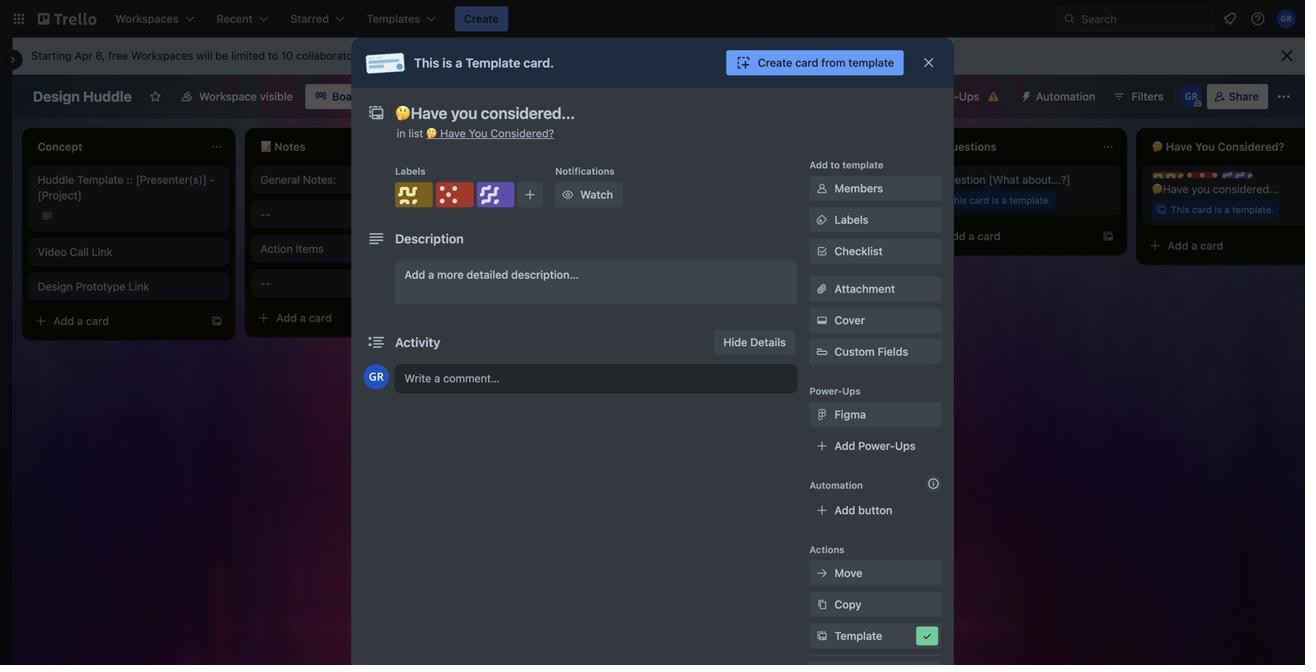 Task type: locate. For each thing, give the bounding box(es) containing it.
3 sm image from the top
[[815, 407, 830, 422]]

0 vertical spatial more
[[400, 49, 426, 62]]

1 vertical spatial labels
[[835, 213, 869, 226]]

filters
[[1132, 90, 1164, 103]]

template up the about...]
[[843, 159, 884, 170]]

0 horizontal spatial create from template… image
[[210, 315, 223, 327]]

0 vertical spatial template
[[466, 55, 521, 70]]

1 horizontal spatial power-
[[859, 439, 896, 452]]

create card from template
[[758, 56, 895, 69]]

template inside the 'template' button
[[835, 629, 883, 642]]

0 vertical spatial huddle
[[83, 88, 132, 105]]

you
[[1192, 183, 1211, 196]]

more right learn in the top left of the page
[[400, 49, 426, 62]]

1 horizontal spatial template.
[[1010, 195, 1052, 206]]

sm image
[[1015, 84, 1037, 106], [815, 181, 830, 196], [560, 187, 576, 203], [920, 628, 936, 644]]

link right call
[[92, 245, 113, 258]]

add a card down you
[[1168, 239, 1224, 252]]

Search field
[[1077, 7, 1214, 31]]

🤔 have you considered? link
[[427, 127, 555, 140]]

template. down 🙋question [what about...?] link
[[1010, 195, 1052, 206]]

sm image for members
[[815, 181, 830, 196]]

a inside "link"
[[428, 268, 435, 281]]

0 horizontal spatial create
[[464, 12, 499, 25]]

1 vertical spatial link
[[129, 280, 149, 293]]

create inside the create button
[[464, 12, 499, 25]]

action items link
[[261, 241, 443, 257]]

-- down action
[[261, 277, 271, 290]]

link for video call link
[[92, 245, 113, 258]]

0 vertical spatial template
[[849, 56, 895, 69]]

be
[[216, 49, 228, 62]]

1 horizontal spatial create from template… image
[[879, 230, 892, 243]]

0 vertical spatial power-ups
[[923, 90, 980, 103]]

0 horizontal spatial greg robinson (gregrobinson96) image
[[364, 364, 389, 389]]

action
[[261, 242, 293, 255]]

items
[[296, 242, 324, 255]]

this card is a template. down 🙋question [what about...?]
[[949, 195, 1052, 206]]

design for design huddle
[[33, 88, 80, 105]]

sm image down copy link
[[815, 628, 830, 644]]

10
[[281, 49, 293, 62]]

add a card for add a card button below "[what"
[[945, 230, 1001, 243]]

is down 🤔have you considered... at the top of page
[[1215, 204, 1223, 215]]

template down the create button
[[466, 55, 521, 70]]

a down items
[[300, 311, 306, 324]]

-- for 1st -- link from the bottom
[[261, 277, 271, 290]]

1 sm image from the top
[[815, 212, 830, 228]]

automation inside button
[[1037, 90, 1096, 103]]

0 vertical spatial link
[[92, 245, 113, 258]]

0 vertical spatial -- link
[[261, 207, 443, 222]]

this down 🤔have
[[1172, 204, 1190, 215]]

design prototype link link
[[38, 279, 220, 294]]

5 sm image from the top
[[815, 597, 830, 613]]

create from template… image
[[879, 230, 892, 243], [1103, 230, 1115, 243], [210, 315, 223, 327]]

actions
[[810, 544, 845, 555]]

a down you
[[1192, 239, 1198, 252]]

👍positive [i really liked...] link
[[484, 172, 666, 188]]

sm image for watch
[[560, 187, 576, 203]]

👍positive [i really liked...]
[[484, 173, 614, 186]]

0 horizontal spatial template
[[77, 173, 124, 186]]

add inside "link"
[[405, 268, 426, 281]]

2 sm image from the top
[[815, 313, 830, 328]]

labels link
[[810, 207, 942, 232]]

have
[[440, 127, 466, 140]]

add a card down 🙋question
[[945, 230, 1001, 243]]

1 -- from the top
[[261, 208, 271, 221]]

notifications
[[556, 166, 615, 177]]

is down [i'm
[[769, 195, 777, 206]]

learn more about collaborator limits link
[[369, 49, 552, 62]]

🙋question [what about...?] link
[[930, 172, 1112, 188]]

2 horizontal spatial create from template… image
[[1103, 230, 1115, 243]]

labels up checklist
[[835, 213, 869, 226]]

sm image down sure
[[815, 212, 830, 228]]

[i'm
[[766, 173, 785, 186]]

color: red, title: none image
[[436, 182, 474, 207]]

1 horizontal spatial power-ups
[[923, 90, 980, 103]]

really
[[547, 173, 574, 186]]

add a card for add a card button underneath the design prototype link link
[[53, 314, 109, 327]]

0 horizontal spatial to
[[268, 49, 278, 62]]

template. down "considered..."
[[1233, 204, 1275, 215]]

add button button
[[810, 498, 942, 523]]

🤔
[[427, 127, 438, 140]]

2 horizontal spatial template
[[835, 629, 883, 642]]

1 vertical spatial -- link
[[261, 276, 443, 291]]

design inside board name text field
[[33, 88, 80, 105]]

None text field
[[388, 99, 906, 127]]

star or unstar board image
[[149, 90, 162, 103]]

design down video
[[38, 280, 73, 293]]

members link
[[810, 176, 942, 201]]

1 vertical spatial huddle
[[38, 173, 74, 186]]

move
[[835, 567, 863, 580]]

0 vertical spatial labels
[[395, 166, 426, 177]]

watch button
[[556, 182, 623, 207]]

-- link down general notes: link
[[261, 207, 443, 222]]

a down description
[[428, 268, 435, 281]]

power-ups button
[[891, 84, 1011, 109]]

cover link
[[810, 308, 942, 333]]

-- up action
[[261, 208, 271, 221]]

sm image inside the 'template' button
[[815, 628, 830, 644]]

1 horizontal spatial huddle
[[83, 88, 132, 105]]

0 horizontal spatial template.
[[787, 195, 829, 206]]

to left 10
[[268, 49, 278, 62]]

add a card
[[945, 230, 1001, 243], [1168, 239, 1224, 252], [276, 311, 332, 324], [53, 314, 109, 327]]

2 horizontal spatial power-
[[923, 90, 959, 103]]

customize views image
[[380, 89, 396, 104]]

huddle inside huddle template :: [presenter(s)] - [project]
[[38, 173, 74, 186]]

4 sm image from the top
[[815, 565, 830, 581]]

sm image for automation
[[1015, 84, 1037, 106]]

automation left filters button
[[1037, 90, 1096, 103]]

-- link down action items link
[[261, 276, 443, 291]]

share button
[[1208, 84, 1269, 109]]

prototype
[[76, 280, 126, 293]]

to
[[268, 49, 278, 62], [831, 159, 840, 170]]

this is a template card.
[[414, 55, 554, 70]]

template right from
[[849, 56, 895, 69]]

this card is a template. down 🤔have you considered... link
[[1172, 204, 1275, 215]]

0 horizontal spatial more
[[400, 49, 426, 62]]

more left detailed
[[437, 268, 464, 281]]

template inside button
[[849, 56, 895, 69]]

0 horizontal spatial link
[[92, 245, 113, 258]]

create inside "create card from template" button
[[758, 56, 793, 69]]

2 horizontal spatial ups
[[959, 90, 980, 103]]

color: yellow, title: none image
[[1153, 172, 1184, 178]]

sm image left cover
[[815, 313, 830, 328]]

a down [i'm
[[779, 195, 784, 206]]

sm image inside the move link
[[815, 565, 830, 581]]

1 vertical spatial template
[[77, 173, 124, 186]]

link
[[92, 245, 113, 258], [129, 280, 149, 293]]

6 sm image from the top
[[815, 628, 830, 644]]

sm image inside cover link
[[815, 313, 830, 328]]

this card is a template.
[[726, 195, 829, 206], [949, 195, 1052, 206], [1172, 204, 1275, 215]]

custom fields
[[835, 345, 909, 358]]

1 vertical spatial --
[[261, 277, 271, 290]]

this
[[414, 55, 440, 70], [726, 195, 744, 206], [949, 195, 967, 206], [1172, 204, 1190, 215]]

1 horizontal spatial to
[[831, 159, 840, 170]]

a down the design prototype link
[[77, 314, 83, 327]]

sm image
[[815, 212, 830, 228], [815, 313, 830, 328], [815, 407, 830, 422], [815, 565, 830, 581], [815, 597, 830, 613], [815, 628, 830, 644]]

0 vertical spatial power-
[[923, 90, 959, 103]]

huddle up [project]
[[38, 173, 74, 186]]

template. down 👎negative [i'm not sure about...] link
[[787, 195, 829, 206]]

hide
[[724, 336, 748, 349]]

🙋question [what about...?]
[[930, 173, 1071, 186]]

sm image left figma
[[815, 407, 830, 422]]

template left the ::
[[77, 173, 124, 186]]

add a card button down the design prototype link link
[[28, 309, 201, 334]]

add a card for add a card button below action items link
[[276, 311, 332, 324]]

create for create card from template
[[758, 56, 793, 69]]

🙋question
[[930, 173, 986, 186]]

1 vertical spatial automation
[[810, 480, 864, 491]]

about...]
[[833, 173, 875, 186]]

add a card down the design prototype link
[[53, 314, 109, 327]]

[project]
[[38, 189, 82, 202]]

0 vertical spatial automation
[[1037, 90, 1096, 103]]

to up the about...]
[[831, 159, 840, 170]]

1 vertical spatial create
[[758, 56, 793, 69]]

2 vertical spatial ups
[[896, 439, 916, 452]]

link down video call link link
[[129, 280, 149, 293]]

is down 🙋question [what about...?]
[[992, 195, 1000, 206]]

ups inside button
[[959, 90, 980, 103]]

0 horizontal spatial this card is a template.
[[726, 195, 829, 206]]

-- for 2nd -- link from the bottom
[[261, 208, 271, 221]]

sm image inside members link
[[815, 181, 830, 196]]

is
[[443, 55, 453, 70], [769, 195, 777, 206], [992, 195, 1000, 206], [1215, 204, 1223, 215]]

a down the create button
[[456, 55, 463, 70]]

0 horizontal spatial power-ups
[[810, 386, 861, 397]]

0 horizontal spatial automation
[[810, 480, 864, 491]]

automation up add button
[[810, 480, 864, 491]]

hide details
[[724, 336, 786, 349]]

design
[[33, 88, 80, 105], [38, 280, 73, 293]]

sm image inside copy link
[[815, 597, 830, 613]]

sm image down copy link
[[920, 628, 936, 644]]

[presenter(s)]
[[136, 173, 207, 186]]

1 vertical spatial more
[[437, 268, 464, 281]]

1 horizontal spatial link
[[129, 280, 149, 293]]

huddle
[[83, 88, 132, 105], [38, 173, 74, 186]]

video
[[38, 245, 67, 258]]

template
[[466, 55, 521, 70], [77, 173, 124, 186], [835, 629, 883, 642]]

1 horizontal spatial labels
[[835, 213, 869, 226]]

description…
[[511, 268, 579, 281]]

add
[[810, 159, 828, 170], [945, 230, 966, 243], [1168, 239, 1189, 252], [405, 268, 426, 281], [276, 311, 297, 324], [53, 314, 74, 327], [835, 439, 856, 452], [835, 504, 856, 517]]

sm image inside the 'template' button
[[920, 628, 936, 644]]

create left from
[[758, 56, 793, 69]]

more
[[400, 49, 426, 62], [437, 268, 464, 281]]

0 vertical spatial greg robinson (gregrobinson96) image
[[1181, 86, 1203, 108]]

0 horizontal spatial ups
[[843, 386, 861, 397]]

add down 🙋question
[[945, 230, 966, 243]]

color: purple, title: none image
[[1222, 172, 1253, 178]]

sm image for labels
[[815, 212, 830, 228]]

search image
[[1064, 13, 1077, 25]]

color: red, title: none image
[[1187, 172, 1219, 178]]

ups
[[959, 90, 980, 103], [843, 386, 861, 397], [896, 439, 916, 452]]

design prototype link
[[38, 280, 149, 293]]

create card from template button
[[727, 50, 904, 75]]

0 horizontal spatial huddle
[[38, 173, 74, 186]]

1 vertical spatial power-
[[810, 386, 843, 397]]

sm image inside automation button
[[1015, 84, 1037, 106]]

1 horizontal spatial more
[[437, 268, 464, 281]]

create up collaborator
[[464, 12, 499, 25]]

design for design prototype link
[[38, 280, 73, 293]]

sm image right the power-ups button on the top of the page
[[1015, 84, 1037, 106]]

1 vertical spatial design
[[38, 280, 73, 293]]

design down the starting
[[33, 88, 80, 105]]

1 horizontal spatial automation
[[1037, 90, 1096, 103]]

[i
[[537, 173, 544, 186]]

labels up color: yellow, title: none image
[[395, 166, 426, 177]]

sm image down really
[[560, 187, 576, 203]]

sm image for cover
[[815, 313, 830, 328]]

👎negative [i'm not sure about...] link
[[707, 172, 889, 188]]

0 vertical spatial design
[[33, 88, 80, 105]]

0 horizontal spatial power-
[[810, 386, 843, 397]]

template inside huddle template :: [presenter(s)] - [project]
[[77, 173, 124, 186]]

sm image left the copy
[[815, 597, 830, 613]]

automation button
[[1015, 84, 1106, 109]]

1 horizontal spatial create
[[758, 56, 793, 69]]

this down 👎negative
[[726, 195, 744, 206]]

board
[[332, 90, 363, 103]]

2 vertical spatial template
[[835, 629, 883, 642]]

sm image for move
[[815, 565, 830, 581]]

attachment button
[[810, 276, 942, 302]]

huddle inside board name text field
[[83, 88, 132, 105]]

add a card button down action items link
[[251, 305, 424, 331]]

1 horizontal spatial template
[[466, 55, 521, 70]]

labels
[[395, 166, 426, 177], [835, 213, 869, 226]]

starting apr 8, free workspaces will be limited to 10 collaborators. learn more about collaborator limits
[[31, 49, 552, 62]]

show menu image
[[1277, 89, 1293, 104]]

add to template
[[810, 159, 884, 170]]

1 vertical spatial power-ups
[[810, 386, 861, 397]]

0 vertical spatial ups
[[959, 90, 980, 103]]

2 -- from the top
[[261, 277, 271, 290]]

add down description
[[405, 268, 426, 281]]

power-ups
[[923, 90, 980, 103], [810, 386, 861, 397]]

sm image inside watch button
[[560, 187, 576, 203]]

👍positive
[[484, 173, 534, 186]]

1 vertical spatial template
[[843, 159, 884, 170]]

considered?
[[491, 127, 555, 140]]

greg robinson (gregrobinson96) image
[[1181, 86, 1203, 108], [364, 364, 389, 389]]

sm image down actions
[[815, 565, 830, 581]]

this card is a template. down [i'm
[[726, 195, 829, 206]]

add down the action items
[[276, 311, 297, 324]]

template down the copy
[[835, 629, 883, 642]]

power-
[[923, 90, 959, 103], [810, 386, 843, 397], [859, 439, 896, 452]]

1 vertical spatial ups
[[843, 386, 861, 397]]

sm image right not
[[815, 181, 830, 196]]

0 vertical spatial create
[[464, 12, 499, 25]]

8,
[[96, 49, 105, 62]]

power- inside button
[[923, 90, 959, 103]]

👎negative
[[707, 173, 763, 186]]

sure
[[808, 173, 830, 186]]

0 vertical spatial --
[[261, 208, 271, 221]]

huddle down 8,
[[83, 88, 132, 105]]

add down figma
[[835, 439, 856, 452]]

add a card down items
[[276, 311, 332, 324]]

sm image inside labels link
[[815, 212, 830, 228]]



Task type: describe. For each thing, give the bounding box(es) containing it.
🤔have you considered...
[[1153, 183, 1279, 196]]

call
[[70, 245, 89, 258]]

general notes: link
[[261, 172, 443, 188]]

add down 🤔have
[[1168, 239, 1189, 252]]

will
[[196, 49, 213, 62]]

🤔have you considered... link
[[1153, 181, 1306, 197]]

color: purple, title: none image
[[477, 182, 515, 207]]

add a card for add a card button below 🤔have you considered... link
[[1168, 239, 1224, 252]]

🤔have
[[1153, 183, 1189, 196]]

add left button
[[835, 504, 856, 517]]

Board name text field
[[25, 84, 140, 109]]

huddle template :: [presenter(s)] - [project] link
[[38, 172, 220, 203]]

huddle template :: [presenter(s)] - [project]
[[38, 173, 215, 202]]

add a more detailed description…
[[405, 268, 579, 281]]

[what
[[989, 173, 1020, 186]]

add up sure
[[810, 159, 828, 170]]

add a card button down "[what"
[[920, 224, 1093, 249]]

1 -- link from the top
[[261, 207, 443, 222]]

workspaces
[[131, 49, 193, 62]]

is left collaborator
[[443, 55, 453, 70]]

you
[[469, 127, 488, 140]]

👎negative [i'm not sure about...]
[[707, 173, 875, 186]]

0 vertical spatial to
[[268, 49, 278, 62]]

board link
[[306, 84, 372, 109]]

add down the design prototype link
[[53, 314, 74, 327]]

Write a comment text field
[[395, 364, 797, 393]]

general notes:
[[261, 173, 336, 186]]

2 horizontal spatial template.
[[1233, 204, 1275, 215]]

2 horizontal spatial this card is a template.
[[1172, 204, 1275, 215]]

design huddle
[[33, 88, 132, 105]]

figma
[[835, 408, 867, 421]]

collaborator
[[461, 49, 522, 62]]

watch
[[581, 188, 614, 201]]

a down "[what"
[[1002, 195, 1007, 206]]

a down 🙋question
[[969, 230, 975, 243]]

add power-ups
[[835, 439, 916, 452]]

about
[[429, 49, 458, 62]]

2 vertical spatial power-
[[859, 439, 896, 452]]

primary element
[[0, 0, 1306, 38]]

activity
[[395, 335, 441, 350]]

add a card button down 🤔have you considered... link
[[1143, 233, 1306, 258]]

- inside huddle template :: [presenter(s)] - [project]
[[210, 173, 215, 186]]

copy link
[[810, 592, 942, 617]]

custom fields button
[[810, 344, 942, 360]]

general
[[261, 173, 300, 186]]

about...?]
[[1023, 173, 1071, 186]]

this right learn in the top left of the page
[[414, 55, 440, 70]]

not
[[788, 173, 805, 186]]

::
[[127, 173, 133, 186]]

open information menu image
[[1251, 11, 1267, 27]]

in list 🤔 have you considered?
[[397, 127, 555, 140]]

detailed
[[467, 268, 509, 281]]

fields
[[878, 345, 909, 358]]

in
[[397, 127, 406, 140]]

add a more detailed description… link
[[395, 261, 797, 305]]

create from template… image for add a card button underneath the design prototype link link
[[210, 315, 223, 327]]

sm image for figma
[[815, 407, 830, 422]]

template button
[[810, 623, 942, 649]]

cover
[[835, 314, 866, 327]]

0 horizontal spatial labels
[[395, 166, 426, 177]]

1 vertical spatial greg robinson (gregrobinson96) image
[[364, 364, 389, 389]]

workspace visible button
[[171, 84, 303, 109]]

checklist
[[835, 245, 883, 258]]

color: yellow, title: none image
[[395, 182, 433, 207]]

share
[[1230, 90, 1260, 103]]

list
[[409, 127, 424, 140]]

action items
[[261, 242, 324, 255]]

workspace visible
[[199, 90, 293, 103]]

create for create
[[464, 12, 499, 25]]

video call link
[[38, 245, 113, 258]]

this down 🙋question
[[949, 195, 967, 206]]

starting
[[31, 49, 72, 62]]

1 horizontal spatial ups
[[896, 439, 916, 452]]

notes:
[[303, 173, 336, 186]]

video call link link
[[38, 244, 220, 260]]

from
[[822, 56, 846, 69]]

create from template… image for add a card button below "[what"
[[1103, 230, 1115, 243]]

0 notifications image
[[1221, 9, 1240, 28]]

power-ups inside button
[[923, 90, 980, 103]]

2 -- link from the top
[[261, 276, 443, 291]]

1 vertical spatial to
[[831, 159, 840, 170]]

more inside "link"
[[437, 268, 464, 281]]

card.
[[524, 55, 554, 70]]

description
[[395, 231, 464, 246]]

limited
[[231, 49, 265, 62]]

details
[[751, 336, 786, 349]]

sm image for template
[[815, 628, 830, 644]]

1 horizontal spatial this card is a template.
[[949, 195, 1052, 206]]

custom
[[835, 345, 875, 358]]

limits
[[525, 49, 552, 62]]

filters button
[[1109, 84, 1169, 109]]

a down 🤔have you considered... link
[[1225, 204, 1231, 215]]

button
[[859, 504, 893, 517]]

greg robinson (gregrobinson96) image
[[1278, 9, 1296, 28]]

attachment
[[835, 282, 896, 295]]

add button
[[835, 504, 893, 517]]

sm image for copy
[[815, 597, 830, 613]]

1 horizontal spatial greg robinson (gregrobinson96) image
[[1181, 86, 1203, 108]]

considered...
[[1214, 183, 1279, 196]]

move link
[[810, 561, 942, 586]]

link for design prototype link
[[129, 280, 149, 293]]

free
[[108, 49, 128, 62]]

learn
[[369, 49, 397, 62]]

create button
[[455, 6, 508, 31]]



Task type: vqa. For each thing, say whether or not it's contained in the screenshot.
workspace visible at the left top
yes



